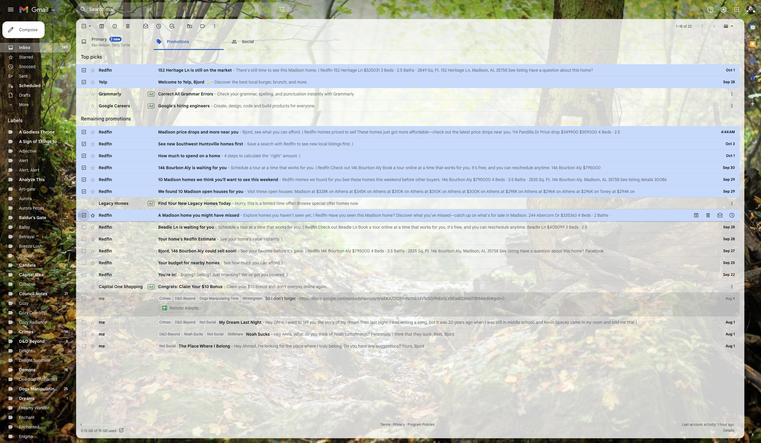 Task type: describe. For each thing, give the bounding box(es) containing it.
other
[[416, 177, 426, 182]]

dogs inside cell
[[200, 296, 208, 301]]

to up amount.
[[297, 141, 301, 147]]

room
[[593, 320, 603, 325]]

1 horizontal spatial sell
[[350, 129, 356, 135]]

0 horizontal spatial still
[[195, 68, 202, 73]]

aug for my dream last night - hey chris, i want to tell you the story of my dream from last night. i was writing a song, but it was 20 years ago when i was still in middle school, and kevin spacey came in my room and told me that i
[[726, 320, 733, 324]]

labels navigation
[[0, 19, 76, 443]]

spelling,
[[259, 91, 274, 97]]

2 horizontal spatial sq.
[[539, 177, 545, 182]]

- left explore at the left of the page
[[240, 213, 242, 218]]

1 drops from the left
[[188, 129, 200, 135]]

0 vertical spatial alert
[[19, 158, 28, 163]]

1 legacy from the left
[[99, 201, 114, 206]]

brutality
[[19, 253, 35, 258]]

not social for my dream last night - hey chris, i want to tell you the story of my dream from last night. i was writing a song, but it was 20 years ago when i was still in middle school, and kevin spacey came in my room and told me that i
[[200, 320, 216, 324]]

1 horizontal spatial check
[[318, 225, 330, 230]]

- left create,
[[211, 103, 213, 109]]

7 row from the top
[[76, 150, 740, 162]]

0 horizontal spatial before
[[274, 248, 286, 254]]

aug 1 for not social the place where i belong - hey ahmed, i'm looking for the place where i truly belong. do you have any suggestions? yours, bjord
[[726, 344, 735, 348]]

1 horizontal spatial before
[[402, 177, 415, 182]]

0 vertical spatial have
[[529, 68, 538, 73]]

can up $298k
[[504, 165, 511, 170]]

the left latest
[[453, 129, 459, 135]]

3 152 from the left
[[441, 68, 447, 73]]

1 horizontal spatial book
[[383, 165, 392, 170]]

1 horizontal spatial think
[[319, 332, 328, 337]]

1 vertical spatial about
[[552, 248, 563, 254]]

0 vertical spatial al
[[490, 68, 495, 73]]

steps
[[228, 153, 238, 159]]

dreamy
[[19, 405, 34, 411]]

2 claim from the left
[[227, 284, 237, 289]]

buying?
[[181, 272, 196, 277]]

1 vertical spatial online
[[381, 225, 393, 230]]

at left $345k
[[349, 189, 353, 194]]

what
[[294, 332, 304, 337]]

alert,
[[19, 167, 29, 173]]

22 inside row
[[731, 272, 735, 277]]

- right in!
[[178, 272, 180, 277]]

the left place
[[286, 344, 292, 349]]

of for a sign of things to come
[[33, 139, 37, 144]]

1 vertical spatial discover
[[396, 213, 413, 218]]

just
[[383, 129, 390, 135]]

1 vertical spatial free,
[[454, 225, 463, 230]]

compose
[[19, 27, 38, 32]]

on up ✨ "image"
[[204, 68, 209, 73]]

1 vertical spatial madison,
[[584, 177, 601, 182]]

1 seen from the left
[[295, 213, 304, 218]]

2 beadle from the left
[[339, 225, 352, 230]]

school,
[[521, 320, 535, 325]]

1 vertical spatial found
[[165, 189, 177, 194]]

a inside promotions "tab panel"
[[158, 213, 161, 218]]

in right "sale" at the right top
[[506, 213, 510, 218]]

2 $310k from the left
[[430, 189, 441, 194]]

13 row from the top
[[76, 221, 740, 233]]

1 claim from the left
[[179, 284, 191, 289]]

time inside labels navigation
[[58, 386, 68, 392]]

0 horizontal spatial sq.
[[418, 248, 424, 254]]

ballsy
[[19, 225, 30, 230]]

price
[[540, 129, 550, 135]]

suck.
[[423, 332, 433, 337]]

i right personally,
[[392, 332, 393, 337]]

2 athens from the left
[[373, 189, 386, 194]]

ln up yelp, at the left of the page
[[185, 68, 190, 73]]

listings
[[328, 141, 342, 147]]

i right night.
[[390, 320, 391, 325]]

is down spend
[[192, 165, 195, 170]]

1 horizontal spatial local
[[318, 141, 327, 147]]

madison up beadle ln is waiting for you - schedule a tour at a time that works for you. | redfin check out beadle ln book a tour online at a time that works for you. it's free, and you can reschedule anytime. beadle ln $405099 3 beds · 2.5
[[365, 213, 381, 218]]

0 horizontal spatial 3.5
[[387, 248, 393, 254]]

sale
[[498, 213, 505, 218]]

0 vertical spatial home?
[[581, 68, 593, 73]]

0 vertical spatial much
[[168, 153, 179, 159]]

aurora petals link
[[19, 206, 44, 211]]

a sign of things to come
[[19, 139, 70, 144]]

0 vertical spatial what
[[262, 129, 272, 135]]

Search mail text field
[[89, 7, 262, 12]]

add to tasks image
[[169, 23, 175, 29]]

1 horizontal spatial much
[[241, 260, 251, 266]]

0 horizontal spatial bjord,
[[158, 248, 170, 254]]

madison up - discover the best local burger, brunch, and more. ͏ ͏ ͏ ͏ ͏ ͏ ͏ ͏ ͏ ͏ ͏ ͏ ͏ ͏ ͏ ͏ ͏ ͏ ͏ ͏ ͏ ͏ ͏ ͏ ͏ ͏ ͏ ͏ ͏ ͏ ͏ ͏ ͏ ͏ ͏ ͏ ͏ ͏ ͏ ͏ ͏ ͏ ͏ ͏ ͏ ͏ ͏ ͏ ͏ ͏ ͏ ͏ ͏ ͏ ͏ ͏ ͏ ͏ ͏ ͏ ͏ ͏ ͏ ͏ ͏ ͏ ͏ ͏ ͏ ͏ ͏ ͏ ͏ ͏
[[289, 68, 304, 73]]

footer containing terms
[[76, 422, 740, 434]]

chris,
[[274, 320, 285, 325]]

me for not social the place where i belong - hey ahmed, i'm looking for the place where i truly belong. do you have any suggestions? yours, bjord
[[99, 344, 105, 349]]

146 bourbon aly is waiting for you - schedule a tour at a time that works for you. | redfin check out 146 bourbon aly book a tour online at a time that works for you. it's free, and you can reschedule anytime. 146 bourbon aly $795000
[[158, 165, 601, 170]]

20 row from the top
[[76, 316, 740, 328]]

1 vertical spatial waiting
[[184, 225, 199, 230]]

2 $10 from the left
[[248, 284, 255, 289]]

0 vertical spatial listing
[[517, 68, 528, 73]]

to inside labels navigation
[[53, 139, 57, 144]]

2 vertical spatial madison,
[[463, 248, 480, 254]]

| right gone.
[[305, 248, 307, 254]]

cozy for cozy dewdrop
[[19, 310, 28, 316]]

ballsy link
[[19, 225, 30, 230]]

main menu image
[[7, 6, 14, 13]]

row containing yelp
[[76, 76, 740, 88]]

1 vertical spatial dewdrop
[[19, 377, 36, 382]]

2 horizontal spatial still
[[496, 320, 502, 325]]

- up looking
[[271, 332, 273, 337]]

cell for online
[[714, 284, 729, 290]]

1 vertical spatial check
[[331, 165, 343, 170]]

tour down calculate
[[253, 165, 261, 170]]

follow link to manage storage image
[[119, 428, 125, 434]]

row containing grammarly
[[76, 88, 740, 100]]

1 vertical spatial with
[[275, 141, 283, 147]]

2 my from the left
[[586, 320, 592, 325]]

"right"
[[270, 153, 282, 159]]

homes down limited
[[259, 213, 271, 218]]

correct
[[158, 91, 174, 97]]

2 weekend from the left
[[384, 177, 401, 182]]

1 vertical spatial alert
[[30, 167, 39, 173]]

i left truly
[[317, 344, 318, 349]]

limited
[[263, 201, 275, 206]]

1 vertical spatial have
[[358, 344, 367, 349]]

0 horizontal spatial bjord
[[194, 79, 204, 85]]

on right 'up'
[[472, 213, 477, 218]]

0 vertical spatial discover
[[214, 79, 231, 85]]

aug for not social the place where i belong - hey ahmed, i'm looking for the place where i truly belong. do you have any suggestions? yours, bjord
[[726, 344, 733, 348]]

tour up 10 madison homes we think you'll want to see this weekend - redfin homes we found for you see these homes this weekend before other buyers. 146 bourbon aly $795000 4 beds · 3.5 baths · 2835 sq. ft. 146 bourbon aly, madison, al 35758 see listing details 30086
[[397, 165, 405, 170]]

0 vertical spatial question
[[543, 68, 559, 73]]

sign
[[23, 139, 32, 144]]

council notes
[[19, 291, 47, 297]]

19 row from the top
[[76, 293, 740, 316]]

remaining promotions
[[81, 116, 131, 122]]

2 gb from the left
[[103, 428, 107, 433]]

1 vertical spatial book
[[359, 225, 368, 230]]

1 $10 from the left
[[202, 284, 209, 289]]

gate
[[27, 186, 35, 192]]

at left $328k
[[312, 189, 315, 194]]

you. down haven't
[[294, 225, 302, 230]]

of for 1 18 of 22
[[684, 24, 687, 28]]

| up $328k
[[316, 165, 317, 170]]

ad for google's
[[149, 104, 153, 108]]

in left 'middle'
[[503, 320, 507, 325]]

not for noah sucks - hey anna, what do you think of noah lottofthings? personally, i think that they suck. best, bjord
[[207, 332, 213, 336]]

row containing google careers
[[76, 100, 740, 112]]

| right home.
[[318, 68, 319, 73]]

me for my dream last night - hey chris, i want to tell you the story of my dream from last night. i was writing a song, but it was 20 years ago when i was still in middle school, and kevin spacey came in my room and told me that i
[[99, 320, 105, 325]]

1 vertical spatial question
[[534, 248, 550, 254]]

calculate
[[244, 153, 261, 159]]

149
[[62, 45, 68, 50]]

- left how on the bottom left of page
[[221, 260, 223, 266]]

at up $335363
[[577, 189, 580, 194]]

- down steps
[[228, 165, 230, 170]]

at down other
[[425, 189, 428, 194]]

ad for find
[[149, 201, 153, 206]]

browsing?
[[221, 272, 241, 277]]

spend
[[186, 153, 198, 159]]

2 horizontal spatial new
[[310, 141, 317, 147]]

1 vertical spatial schedule
[[218, 225, 236, 230]]

2 was from the left
[[440, 320, 447, 325]]

2 horizontal spatial think
[[394, 332, 404, 337]]

time left 'offer!'
[[277, 201, 285, 206]]

2 drops from the left
[[482, 129, 493, 135]]

promotions tab
[[151, 33, 226, 50]]

not social for noah sucks - hey anna, what do you think of noah lottofthings? personally, i think that they suck. best, bjord
[[207, 332, 224, 336]]

2 vertical spatial have
[[520, 248, 530, 254]]

petals
[[33, 206, 44, 211]]

1 vertical spatial don't
[[274, 296, 283, 301]]

social down my
[[214, 332, 224, 336]]

1 vertical spatial anytime.
[[510, 225, 526, 230]]

oct for save a search with redfin to see new local listings first. | ͏ ͏ ͏ ͏ ͏ ͏ ͏ ͏ ͏ ͏ ͏ ͏ ͏ ͏ ͏ ͏ ͏ ͏ ͏ ͏ ͏ ͏ ͏ ͏ ͏ ͏ ͏ ͏ ͏ ͏ ͏ ͏ ͏ ͏ ͏ ͏ ͏ ͏ ͏ ͏ ͏ ͏ ͏ ͏ ͏ ͏ ͏ ͏ ͏ ͏ ͏ ͏ ͏ ͏ ͏ ͏ ͏ ͏ ͏ ͏ ͏ ͏ ͏ ͏ ͏ ͏ ͏ ͏ ͏ ͏
[[726, 142, 732, 146]]

1 inside last account activity: 1 hour ago details
[[718, 422, 719, 427]]

aug 4
[[726, 296, 735, 301]]

$359000
[[580, 129, 597, 135]]

at up abercorn
[[539, 189, 542, 194]]

you. up $300k at the right of the page
[[463, 165, 471, 170]]

2 horizontal spatial 2.5
[[615, 129, 620, 135]]

2 inside promotions "tab panel"
[[594, 213, 597, 218]]

1 vertical spatial home?
[[382, 213, 395, 218]]

baldur's gate
[[19, 215, 46, 220]]

1 horizontal spatial 3.5
[[508, 177, 514, 182]]

3 athens from the left
[[410, 189, 424, 194]]

1 vertical spatial it's
[[448, 225, 453, 230]]

at left $298k
[[501, 189, 505, 194]]

alert, alert link
[[19, 167, 39, 173]]

0 horizontal spatial 2835
[[408, 248, 417, 254]]

enchanted link
[[19, 424, 39, 430]]

social tab
[[227, 33, 302, 50]]

snoozed
[[19, 64, 36, 69]]

0 vertical spatial schedule
[[231, 165, 249, 170]]

row containing capital one shopping
[[76, 281, 740, 293]]

haven't
[[280, 213, 294, 218]]

0 vertical spatial reschedule
[[512, 165, 533, 170]]

- left there's
[[233, 68, 235, 73]]

2849
[[418, 68, 427, 73]]

dewdrop enchanted
[[19, 377, 57, 382]]

10 row from the top
[[76, 186, 740, 197]]

0 horizontal spatial ft.
[[425, 248, 430, 254]]

congrats:
[[158, 284, 178, 289]]

dogs manipulating time link
[[19, 386, 68, 392]]

up
[[466, 213, 471, 218]]

row containing legacy homes
[[76, 197, 740, 209]]

1 18 of 22
[[676, 24, 692, 28]]

oct for 4 steps to calculate the "right" amount. | ͏ ͏ ͏ ͏ ͏ ͏ ͏ ͏ ͏ ͏ ͏ ͏ ͏ ͏ ͏ ͏ ͏ ͏ ͏ ͏ ͏ ͏ ͏ ͏ ͏ ͏ ͏ ͏ ͏ ͏ ͏ ͏ ͏ ͏ ͏ ͏ ͏ ͏ ͏ ͏ ͏ ͏ ͏ ͏ ͏ ͏ ͏ ͏ ͏ ͏ ͏ ͏ ͏ ͏ ͏ ͏ ͏ ͏ ͏ ͏ ͏ ͏ ͏ ͏ ͏ ͏ ͏ ͏ ͏ ͏ ͏ ͏ ͏ ͏
[[726, 153, 733, 158]]

2 horizontal spatial out
[[445, 129, 451, 135]]

last inside last account activity: 1 hour ago details
[[682, 422, 689, 427]]

offer
[[327, 201, 336, 206]]

1 horizontal spatial 18
[[680, 24, 683, 28]]

0 vertical spatial got
[[391, 129, 398, 135]]

ad for correct
[[149, 92, 153, 96]]

sucks for noah sucks
[[194, 332, 203, 336]]

12 row from the top
[[76, 209, 740, 221]]

cell containing so i don't forget
[[158, 296, 710, 313]]

the left best
[[232, 79, 238, 85]]

google careers
[[99, 103, 130, 109]]

- right ✨ "image"
[[212, 79, 213, 85]]

your home's redfin estimate - see your home's value instantly. | ͏ ͏ ͏ ͏ ͏ ͏ ͏ ͏ ͏ ͏ ͏ ͏ ͏ ͏ ͏ ͏ ͏ ͏ ͏ ͏ ͏ ͏ ͏ ͏ ͏ ͏ ͏ ͏ ͏ ͏ ͏ ͏ ͏ ͏ ͏ ͏ ͏ ͏ ͏ ͏ ͏ ͏ ͏ ͏ ͏ ͏ ͏ ͏ ͏ ͏ ͏ ͏ ͏ ͏ ͏ ͏ ͏ ͏ ͏ ͏ ͏ ͏ ͏ ͏ ͏ ͏ ͏ ͏ ͏ ͏ ͏ ͏ ͏ ͏ ͏ ͏ ͏ ͏ ͏ ͏ ͏
[[158, 236, 369, 242]]

delight sunshine
[[19, 358, 51, 363]]

delight for delight link
[[19, 348, 32, 354]]

2 horizontal spatial bjord
[[445, 332, 454, 337]]

1 weekend from the left
[[260, 177, 278, 182]]

1 vertical spatial what
[[414, 213, 423, 218]]

- left hurry,
[[232, 201, 234, 206]]

0 horizontal spatial check
[[217, 91, 229, 97]]

do
[[305, 332, 310, 337]]

0 vertical spatial it's
[[472, 165, 478, 170]]

today
[[219, 201, 231, 206]]

sucks for noah sucks - hey anna, what do you think of noah lottofthings? personally, i think that they suck. best, bjord
[[258, 332, 270, 337]]

sunshine
[[33, 358, 51, 363]]

to up burger, at top left
[[268, 68, 272, 73]]

remaining
[[81, 116, 104, 122]]

dogs inside labels navigation
[[19, 386, 29, 392]]

- right bonus
[[224, 284, 226, 289]]

wander
[[34, 405, 49, 411]]

time up the buyers.
[[426, 165, 435, 170]]

dogs manipulating time inside labels navigation
[[19, 386, 68, 392]]

0 vertical spatial 35758
[[496, 68, 508, 73]]

2 grammarly from the left
[[333, 91, 354, 97]]

special
[[312, 201, 325, 206]]

21 for council notes
[[65, 291, 68, 296]]

beyond inside labels navigation
[[29, 339, 45, 344]]

nelson,
[[99, 43, 111, 47]]

where
[[304, 344, 316, 349]]

of for 0.15 gb of 15 gb used
[[94, 428, 97, 433]]

14
[[64, 330, 68, 334]]

sep 28 for schedule a tour at a time that works for you. | redfin check out beadle ln book a tour online at a time that works for you. it's free, and you can reschedule anytime. beadle ln $405099 3 beds · 2.5
[[724, 225, 735, 229]]

0 vertical spatial aly,
[[577, 177, 583, 182]]

when
[[474, 320, 484, 325]]

| right the yet.
[[313, 213, 314, 218]]

cell for offer!
[[714, 200, 729, 206]]

1 athens from the left
[[335, 189, 348, 194]]

2 vertical spatial listing
[[508, 248, 519, 254]]

to right steps
[[239, 153, 243, 159]]

is left limited
[[255, 201, 258, 206]]

1 beadle from the left
[[158, 225, 172, 230]]

time down a madison home you might have missed - explore homes you haven't seen yet. | redfin have you seen this madison home? discover what you've missed—catch up on what's for sale in madison. 244 abercorn dr $335363 4 beds · 2 baths ·
[[402, 225, 410, 230]]

on up $335363
[[557, 189, 561, 194]]

1 vertical spatial sell
[[217, 248, 224, 254]]

can down favorite
[[260, 260, 267, 266]]

- up estimate at the bottom of page
[[215, 225, 217, 230]]

2 open from the left
[[268, 189, 278, 194]]

to left spend
[[181, 153, 185, 159]]

anna,
[[282, 332, 293, 337]]

- right night
[[263, 320, 265, 325]]

1 horizontal spatial want
[[288, 320, 297, 325]]

time up burger, at top left
[[258, 68, 267, 73]]

at right the 'toney'
[[612, 189, 616, 194]]

1 my from the left
[[341, 320, 346, 325]]

3 heritage from the left
[[448, 68, 464, 73]]

find
[[158, 201, 167, 206]]

correct all grammar errors - check your grammar, spelling, and punctuation instantly with grammarly
[[158, 91, 354, 97]]

1 was from the left
[[392, 320, 399, 325]]

houses
[[213, 189, 228, 194]]

on right spend
[[199, 153, 204, 159]]

do
[[344, 344, 349, 349]]

again.
[[316, 284, 328, 289]]

2 $296k from the left
[[581, 189, 593, 194]]

burger,
[[259, 79, 272, 85]]

1 horizontal spatial sq.
[[428, 68, 434, 73]]

not inside not social the place where i belong - hey ahmed, i'm looking for the place where i truly belong. do you have any suggestions? yours, bjord
[[159, 344, 165, 348]]

first.
[[343, 141, 351, 147]]

candela link
[[19, 263, 36, 268]]

you. left 114 in the top of the page
[[504, 129, 512, 135]]

cozy for cozy radiance
[[19, 320, 28, 325]]

0 vertical spatial dewdrop
[[30, 310, 47, 316]]

0 vertical spatial afford.
[[289, 129, 301, 135]]

cell for grammarly
[[714, 91, 729, 97]]

| right amount.
[[299, 153, 301, 159]]

to left tell
[[298, 320, 302, 325]]

where
[[200, 344, 213, 349]]

0 vertical spatial have
[[214, 213, 224, 218]]

errors
[[201, 91, 213, 97]]

0 vertical spatial waiting
[[197, 165, 211, 170]]

settings image
[[720, 6, 727, 13]]

at down a madison home you might have missed - explore homes you haven't seen yet. | redfin have you seen this madison home? discover what you've missed—catch up on what's for sale in madison. 244 abercorn dr $335363 4 beds · 2 baths ·
[[394, 225, 398, 230]]

your left favorite
[[249, 248, 257, 254]]

1 grammarly from the left
[[99, 91, 121, 97]]

night
[[251, 320, 262, 325]]

2 vertical spatial 2.5
[[582, 225, 588, 230]]

0 vertical spatial 2.5
[[397, 68, 403, 73]]

0 horizontal spatial home
[[180, 213, 192, 218]]

create,
[[214, 103, 228, 109]]

0 horizontal spatial afford.
[[268, 260, 281, 266]]

dreamy wander
[[19, 405, 49, 411]]

dream
[[226, 320, 240, 325]]

0 horizontal spatial 22
[[688, 24, 692, 28]]

delight sunshine link
[[19, 358, 51, 363]]

1 vertical spatial ft.
[[546, 177, 551, 182]]

i right when at right
[[485, 320, 486, 325]]

noah for noah sucks - hey anna, what do you think of noah lottofthings? personally, i think that they suck. best, bjord
[[246, 332, 257, 337]]

support image
[[707, 6, 714, 13]]

madison up browse at the top of the page
[[295, 189, 311, 194]]

crimes for so i don't forget - https://docs.google.com/spreadsheets/d/1ywekxzdo5fhncn834vfesg9nee5lvbew8idkk6it8hm/edit#gid=0
[[159, 296, 171, 301]]

promotions tab panel
[[76, 54, 740, 352]]

0 vertical spatial ft.
[[435, 68, 440, 73]]

inbox
[[19, 45, 30, 50]]

1 more from the left
[[209, 129, 220, 135]]

- inside cell
[[297, 296, 299, 301]]

6 row from the top
[[76, 138, 740, 150]]

oct 1 for 152 heritage ln is still on the market - there's still time to see this madison home. | redfin 152 heritage ln $525031 3 beds · 2.5 baths · 2849 sq. ft. 152 heritage ln, madison, al 35758 see listing have a question about this home?
[[726, 68, 735, 72]]

you. down missed—catch
[[439, 225, 447, 230]]

middle
[[508, 320, 520, 325]]

at up a madison home you might have missed - explore homes you haven't seen yet. | redfin have you seen this madison home? discover what you've missed—catch up on what's for sale in madison. 244 abercorn dr $335363 4 beds · 2 baths ·
[[387, 189, 391, 194]]

2 price from the left
[[471, 129, 481, 135]]

0 vertical spatial these
[[351, 177, 361, 182]]

gone.
[[294, 248, 304, 254]]

on right $328k
[[329, 189, 334, 194]]

1 $310k from the left
[[392, 189, 404, 194]]

8 row from the top
[[76, 162, 740, 174]]

homes up $345k
[[362, 177, 375, 182]]

google's
[[158, 103, 176, 109]]

- right estimate at the bottom of page
[[217, 236, 219, 242]]

the left story
[[318, 320, 324, 325]]

1 $296k from the left
[[544, 189, 556, 194]]

1 vertical spatial 35758
[[608, 177, 620, 182]]

last inside row
[[241, 320, 249, 325]]

new for 2
[[113, 37, 120, 41]]

2 vertical spatial 35758
[[487, 248, 499, 254]]

17 row from the top
[[76, 269, 740, 281]]

overpay
[[287, 284, 303, 289]]

ln down new
[[173, 225, 178, 230]]

remote
[[170, 305, 184, 311]]

d&d beyond up the
[[159, 332, 180, 336]]

1 horizontal spatial anytime.
[[535, 165, 551, 170]]

1 horizontal spatial 2835
[[529, 177, 538, 182]]

careers
[[114, 103, 130, 109]]

homes left just
[[370, 129, 382, 135]]

so i don't forget - https://docs.google.com/spreadsheets/d/1ywekxzdo5fhncn834vfesg9nee5lvbew8idkk6it8hm/edit#gid=0
[[265, 296, 505, 301]]

archive image
[[99, 23, 105, 29]]

just
[[212, 272, 220, 277]]

bjord, 146 bourbon aly could sell soon! - see your favorite before it's gone. | redfin 146 bourbon aly $795000 4 beds · 3.5 baths · 2835 sq. ft. 146 bourbon aly, madison, al 35758 see listing have a question about this home? facebook
[[158, 248, 604, 254]]

3 beadle from the left
[[527, 225, 540, 230]]

18 inside labels navigation
[[65, 368, 68, 372]]

d&d beyond inside labels navigation
[[19, 339, 45, 344]]

crimes link
[[19, 329, 33, 335]]

d&d inside labels navigation
[[19, 339, 28, 344]]

find your new legacy homes today - hurry, this is a limited time offer! browse special offer homes now
[[158, 201, 358, 206]]

28 for schedule a tour at a time that works for you. | redfin check out beadle ln book a tour online at a time that works for you. it's free, and you can reschedule anytime. beadle ln $405099 3 beds · 2.5
[[731, 225, 735, 229]]

| up see new southwest huntsville homes first - save a search with redfin to see new local listings first. | ͏ ͏ ͏ ͏ ͏ ͏ ͏ ͏ ͏ ͏ ͏ ͏ ͏ ͏ ͏ ͏ ͏ ͏ ͏ ͏ ͏ ͏ ͏ ͏ ͏ ͏ ͏ ͏ ͏ ͏ ͏ ͏ ͏ ͏ ͏ ͏ ͏ ͏ ͏ ͏ ͏ ͏ ͏ ͏ ͏ ͏ ͏ ͏ ͏ ͏ ͏ ͏ ͏ ͏ ͏ ͏ ͏ ͏ ͏ ͏ ͏ ͏ ͏ ͏ ͏ ͏ ͏ ͏ ͏ ͏
[[302, 129, 303, 135]]

- right first
[[244, 141, 246, 147]]

28 for see your home's value instantly. | ͏ ͏ ͏ ͏ ͏ ͏ ͏ ͏ ͏ ͏ ͏ ͏ ͏ ͏ ͏ ͏ ͏ ͏ ͏ ͏ ͏ ͏ ͏ ͏ ͏ ͏ ͏ ͏ ͏ ͏ ͏ ͏ ͏ ͏ ͏ ͏ ͏ ͏ ͏ ͏ ͏ ͏ ͏ ͏ ͏ ͏ ͏ ͏ ͏ ͏ ͏ ͏ ͏ ͏ ͏ ͏ ͏ ͏ ͏ ͏ ͏ ͏ ͏ ͏ ͏ ͏ ͏ ͏ ͏ ͏ ͏ ͏ ͏ ͏ ͏ ͏ ͏ ͏ ͏ ͏ ͏
[[731, 237, 735, 241]]

can down what's
[[480, 225, 487, 230]]

at up other
[[418, 165, 422, 170]]

0 horizontal spatial online
[[304, 284, 315, 289]]

to right priced
[[345, 129, 349, 135]]

0 vertical spatial found
[[316, 177, 327, 182]]

0 vertical spatial hey
[[266, 320, 273, 325]]

social left my
[[206, 320, 216, 324]]

can up see new southwest huntsville homes first - save a search with redfin to see new local listings first. | ͏ ͏ ͏ ͏ ͏ ͏ ͏ ͏ ͏ ͏ ͏ ͏ ͏ ͏ ͏ ͏ ͏ ͏ ͏ ͏ ͏ ͏ ͏ ͏ ͏ ͏ ͏ ͏ ͏ ͏ ͏ ͏ ͏ ͏ ͏ ͏ ͏ ͏ ͏ ͏ ͏ ͏ ͏ ͏ ͏ ͏ ͏ ͏ ͏ ͏ ͏ ͏ ͏ ͏ ͏ ͏ ͏ ͏ ͏ ͏ ͏ ͏ ͏ ͏ ͏ ͏ ͏ ͏ ͏ ͏
[[281, 129, 288, 135]]

madison down find
[[162, 213, 179, 218]]



Task type: vqa. For each thing, say whether or not it's contained in the screenshot.
the topmost 21
yes



Task type: locate. For each thing, give the bounding box(es) containing it.
sep 25
[[724, 261, 735, 265]]

1 horizontal spatial time
[[231, 296, 238, 301]]

2 vertical spatial sq.
[[418, 248, 424, 254]]

22 row from the top
[[76, 340, 740, 352]]

affordable—check
[[409, 129, 444, 135]]

2 horizontal spatial noah
[[334, 332, 344, 337]]

have
[[214, 213, 224, 218], [358, 344, 367, 349]]

athens up $335363
[[562, 189, 575, 194]]

aug for noah sucks - hey anna, what do you think of noah lottofthings? personally, i think that they suck. best, bjord
[[726, 332, 733, 336]]

search
[[261, 141, 274, 147]]

1 horizontal spatial still
[[251, 68, 257, 73]]

1 home's from the left
[[168, 236, 183, 242]]

online down a madison home you might have missed - explore homes you haven't seen yet. | redfin have you seen this madison home? discover what you've missed—catch up on what's for sale in madison. 244 abercorn dr $335363 4 beds · 2 baths ·
[[381, 225, 393, 230]]

your up design,
[[230, 91, 239, 97]]

2 vertical spatial home?
[[572, 248, 584, 254]]

0 vertical spatial cozy
[[19, 301, 28, 306]]

2 legacy from the left
[[188, 201, 203, 206]]

1 gb from the left
[[88, 428, 93, 433]]

0 vertical spatial free,
[[478, 165, 487, 170]]

from
[[360, 320, 369, 325]]

1 28 from the top
[[731, 80, 735, 84]]

it's down missed—catch
[[448, 225, 453, 230]]

drops up southwest
[[188, 129, 200, 135]]

what left you've
[[414, 213, 423, 218]]

4 inside labels navigation
[[66, 130, 68, 134]]

114
[[513, 129, 518, 135]]

you
[[231, 129, 239, 135], [273, 129, 280, 135], [219, 165, 227, 170], [497, 165, 503, 170], [335, 177, 341, 182], [236, 189, 243, 194], [193, 213, 200, 218], [272, 213, 279, 218], [339, 213, 346, 218], [207, 225, 214, 230], [472, 225, 479, 230], [252, 260, 259, 266], [261, 272, 268, 277], [310, 320, 317, 325], [311, 332, 318, 337], [350, 344, 357, 349]]

6 athens from the left
[[524, 189, 538, 194]]

not down aa
[[200, 320, 206, 324]]

can
[[281, 129, 288, 135], [504, 165, 511, 170], [480, 225, 487, 230], [260, 260, 267, 266]]

1 horizontal spatial gb
[[103, 428, 107, 433]]

1 vertical spatial sep 29
[[724, 189, 735, 194]]

1 oct 1 from the top
[[726, 68, 735, 72]]

None checkbox
[[81, 67, 87, 73], [81, 79, 87, 85], [81, 129, 87, 135], [81, 153, 87, 159], [81, 165, 87, 171], [81, 189, 87, 195], [81, 212, 87, 218], [81, 224, 87, 230], [81, 236, 87, 242], [81, 272, 87, 278], [81, 296, 87, 302], [81, 331, 87, 337], [81, 343, 87, 349], [81, 67, 87, 73], [81, 79, 87, 85], [81, 129, 87, 135], [81, 153, 87, 159], [81, 165, 87, 171], [81, 189, 87, 195], [81, 212, 87, 218], [81, 224, 87, 230], [81, 236, 87, 242], [81, 272, 87, 278], [81, 296, 87, 302], [81, 331, 87, 337], [81, 343, 87, 349]]

new left "listings"
[[310, 141, 317, 147]]

delight for delight sunshine
[[19, 358, 32, 363]]

2.5 up facebook
[[582, 225, 588, 230]]

privacy
[[393, 422, 405, 427]]

21 row from the top
[[76, 328, 740, 340]]

ago inside last account activity: 1 hour ago details
[[728, 422, 735, 427]]

0 vertical spatial madison,
[[472, 68, 489, 73]]

local
[[249, 79, 258, 85], [318, 141, 327, 147]]

gb right 15
[[103, 428, 107, 433]]

claim down "browsing?"
[[227, 284, 237, 289]]

crimes inside labels navigation
[[19, 329, 33, 335]]

1 vertical spatial 25
[[64, 387, 68, 391]]

2 heritage from the left
[[341, 68, 357, 73]]

i right where
[[214, 344, 215, 349]]

search mail image
[[78, 4, 89, 15]]

dogs manipulating time inside cell
[[200, 296, 238, 301]]

2 21 from the top
[[65, 291, 68, 296]]

a godless throne link
[[19, 129, 55, 135]]

25 inside labels navigation
[[64, 387, 68, 391]]

1 vertical spatial delight
[[19, 358, 32, 363]]

redfin
[[99, 68, 112, 73], [321, 68, 333, 73], [99, 129, 112, 135], [304, 129, 317, 135], [99, 141, 112, 147], [284, 141, 296, 147], [99, 153, 112, 159], [99, 165, 112, 170], [318, 165, 330, 170], [99, 177, 112, 182], [282, 177, 295, 182], [99, 189, 112, 194], [99, 213, 112, 218], [315, 213, 328, 218], [99, 225, 112, 230], [305, 225, 317, 230], [99, 236, 112, 242], [184, 236, 197, 242], [99, 248, 112, 254], [308, 248, 320, 254], [99, 260, 112, 266], [99, 272, 112, 277]]

0 vertical spatial bjord
[[194, 79, 204, 85]]

dr for abercorn
[[555, 213, 560, 218]]

madison up new
[[184, 189, 201, 194]]

the left "right"
[[262, 153, 269, 159]]

1 cozy from the top
[[19, 301, 28, 306]]

3 ad from the top
[[149, 201, 153, 206]]

picks
[[90, 54, 102, 60]]

toolbar inside promotions "tab panel"
[[691, 212, 738, 218]]

time
[[258, 68, 267, 73], [270, 165, 278, 170], [426, 165, 435, 170], [277, 201, 285, 206], [257, 225, 266, 230], [402, 225, 410, 230]]

0 horizontal spatial want
[[227, 177, 237, 182]]

delight down the "d&d beyond" link
[[19, 348, 32, 354]]

beadle down 244
[[527, 225, 540, 230]]

0 horizontal spatial dogs manipulating time
[[19, 386, 68, 392]]

toolbar
[[691, 212, 738, 218]]

1 horizontal spatial dogs
[[200, 296, 208, 301]]

1 vertical spatial out
[[344, 165, 350, 170]]

alert, alert
[[19, 167, 39, 173]]

dr for pandilla
[[535, 129, 539, 135]]

oct 1 for how much to spend on a home - 4 steps to calculate the "right" amount. | ͏ ͏ ͏ ͏ ͏ ͏ ͏ ͏ ͏ ͏ ͏ ͏ ͏ ͏ ͏ ͏ ͏ ͏ ͏ ͏ ͏ ͏ ͏ ͏ ͏ ͏ ͏ ͏ ͏ ͏ ͏ ͏ ͏ ͏ ͏ ͏ ͏ ͏ ͏ ͏ ͏ ͏ ͏ ͏ ͏ ͏ ͏ ͏ ͏ ͏ ͏ ͏ ͏ ͏ ͏ ͏ ͏ ͏ ͏ ͏ ͏ ͏ ͏ ͏ ͏ ͏ ͏ ͏ ͏ ͏ ͏ ͏ ͏ ͏
[[726, 153, 735, 158]]

this
[[36, 177, 45, 182]]

radiance
[[30, 320, 47, 325]]

aug 1 for noah sucks - hey anna, what do you think of noah lottofthings? personally, i think that they suck. best, bjord
[[726, 332, 735, 336]]

seen down now
[[347, 213, 356, 218]]

not for my dream last night - hey chris, i want to tell you the story of my dream from last night. i was writing a song, but it was 20 years ago when i was still in middle school, and kevin spacey came in my room and told me that i
[[200, 320, 206, 324]]

labels heading
[[8, 118, 63, 124]]

1 open from the left
[[202, 189, 212, 194]]

2 near from the left
[[494, 129, 503, 135]]

manipulating inside labels navigation
[[30, 386, 57, 392]]

labels
[[8, 118, 22, 124]]

0 vertical spatial dogs manipulating time
[[200, 296, 238, 301]]

2 inside tab
[[111, 37, 113, 41]]

of inside footer
[[94, 428, 97, 433]]

see
[[509, 68, 516, 73], [158, 141, 166, 147], [342, 177, 350, 182], [621, 177, 628, 182], [220, 236, 227, 242], [241, 248, 248, 254], [500, 248, 507, 254], [224, 260, 231, 266]]

beyond inside cell
[[183, 296, 196, 301]]

4 athens from the left
[[448, 189, 461, 194]]

at
[[262, 165, 266, 170], [418, 165, 422, 170], [312, 189, 315, 194], [349, 189, 353, 194], [387, 189, 391, 194], [425, 189, 428, 194], [462, 189, 466, 194], [501, 189, 505, 194], [539, 189, 542, 194], [577, 189, 580, 194], [612, 189, 616, 194], [249, 225, 253, 230], [394, 225, 398, 230]]

1 row from the top
[[76, 64, 740, 76]]

houses:
[[279, 189, 293, 194]]

- up houses:
[[279, 177, 281, 182]]

ad left find
[[149, 201, 153, 206]]

gb right 0.15
[[88, 428, 93, 433]]

1 horizontal spatial free,
[[478, 165, 487, 170]]

ago inside promotions "tab panel"
[[466, 320, 473, 325]]

personally,
[[371, 332, 391, 337]]

gb
[[88, 428, 93, 433], [103, 428, 107, 433]]

aurora link
[[19, 196, 32, 201]]

29 for 30086
[[731, 177, 735, 182]]

seen left the yet.
[[295, 213, 304, 218]]

1 horizontal spatial bjord,
[[243, 129, 254, 135]]

capital inside row
[[99, 284, 113, 289]]

grammar
[[181, 91, 200, 97]]

oct 1
[[726, 68, 735, 72], [726, 153, 735, 158]]

152 up welcome
[[158, 68, 165, 73]]

0 horizontal spatial noah
[[184, 332, 193, 336]]

a for a godless throne
[[19, 129, 22, 135]]

new for see
[[167, 141, 175, 147]]

0 horizontal spatial discover
[[214, 79, 231, 85]]

waiting up estimate at the bottom of page
[[184, 225, 199, 230]]

0 vertical spatial home
[[209, 153, 220, 159]]

betrayal link
[[19, 234, 35, 239]]

d&d beyond up "adepter"
[[175, 296, 196, 301]]

social inside tab
[[242, 39, 254, 44]]

0 vertical spatial about
[[560, 68, 571, 73]]

1 vertical spatial got
[[254, 272, 260, 277]]

ln down abercorn
[[542, 225, 546, 230]]

out
[[445, 129, 451, 135], [344, 165, 350, 170], [331, 225, 338, 230]]

dogs manipulating time up creation
[[200, 296, 238, 301]]

homes down spend
[[182, 177, 196, 182]]

3 was from the left
[[487, 320, 495, 325]]

time down "right"
[[270, 165, 278, 170]]

3 28 from the top
[[731, 237, 735, 241]]

0 horizontal spatial we
[[197, 177, 202, 182]]

1 21 from the top
[[65, 263, 68, 267]]

yet.
[[305, 213, 312, 218]]

explore
[[243, 213, 257, 218]]

think left you'll at the top left of page
[[204, 177, 214, 182]]

1 152 from the left
[[158, 68, 165, 73]]

2 28 from the top
[[731, 225, 735, 229]]

near left 114 in the top of the page
[[494, 129, 503, 135]]

3 cozy from the top
[[19, 320, 28, 325]]

on right $300k at the right of the page
[[481, 189, 486, 194]]

sucks up place
[[194, 332, 203, 336]]

4 row from the top
[[76, 100, 740, 112]]

primary, 2 new messages, tab
[[76, 33, 151, 50]]

2 aurora from the top
[[19, 206, 32, 211]]

2 sep 29 from the top
[[724, 189, 735, 194]]

to left yelp, at the left of the page
[[178, 79, 182, 85]]

2 delight from the top
[[19, 358, 32, 363]]

4 ad from the top
[[149, 284, 153, 289]]

29 for on
[[731, 189, 735, 194]]

my left room
[[586, 320, 592, 325]]

2 horizontal spatial hey
[[274, 332, 281, 337]]

2 29 from the top
[[731, 189, 735, 194]]

$310k down 10 madison homes we think you'll want to see this weekend - redfin homes we found for you see these homes this weekend before other buyers. 146 bourbon aly $795000 4 beds · 3.5 baths · 2835 sq. ft. 146 bourbon aly, madison, al 35758 see listing details 30086
[[392, 189, 404, 194]]

instantly
[[307, 91, 323, 97]]

5 athens from the left
[[487, 189, 500, 194]]

ben nelson, terry turtle
[[92, 43, 130, 47]]

2 row from the top
[[76, 76, 740, 88]]

my left dream
[[341, 320, 346, 325]]

0 horizontal spatial sell
[[217, 248, 224, 254]]

1 horizontal spatial it's
[[472, 165, 478, 170]]

athens right $298k
[[524, 189, 538, 194]]

your up the soon!
[[228, 236, 237, 242]]

1 vertical spatial sep 28
[[724, 225, 735, 229]]

dogs manipulating time down dewdrop enchanted
[[19, 386, 68, 392]]

oct for there's still time to see this madison home. | redfin 152 heritage ln $525031 3 beds · 2.5 baths · 2849 sq. ft. 152 heritage ln, madison, al 35758 see listing have a question about this home?
[[726, 68, 733, 72]]

2 horizontal spatial $795000
[[583, 165, 601, 170]]

more image
[[212, 23, 218, 29]]

1 29 from the top
[[731, 177, 735, 182]]

home's left the 'value'
[[238, 236, 251, 242]]

terms
[[381, 422, 390, 427]]

delete image
[[125, 23, 131, 29]]

hey left the "chris,"
[[266, 320, 273, 325]]

1 aurora from the top
[[19, 196, 32, 201]]

3
[[381, 68, 383, 73], [66, 83, 68, 88], [733, 142, 735, 146], [566, 225, 568, 230], [66, 339, 68, 344]]

1 vertical spatial enchanted
[[19, 424, 39, 430]]

browse
[[297, 201, 311, 206]]

aurora for aurora link
[[19, 196, 32, 201]]

time inside cell
[[231, 296, 238, 301]]

capital for capital one shopping
[[99, 284, 113, 289]]

cell
[[714, 91, 729, 97], [714, 103, 729, 109], [714, 200, 729, 206], [714, 284, 729, 290], [158, 296, 710, 313]]

dr left price in the right of the page
[[535, 129, 539, 135]]

d&d inside cell
[[175, 296, 182, 301]]

advanced search options image
[[276, 3, 288, 15]]

0 horizontal spatial found
[[165, 189, 177, 194]]

to right you'll at the top left of page
[[238, 177, 242, 182]]

main content containing top picks
[[76, 19, 745, 438]]

0 vertical spatial enchanted
[[37, 377, 57, 382]]

we
[[158, 189, 164, 194]]

$795000 up the 'toney'
[[583, 165, 601, 170]]

ln left $525031
[[358, 68, 363, 73]]

0 horizontal spatial 10
[[158, 177, 163, 182]]

anytime.
[[535, 165, 551, 170], [510, 225, 526, 230]]

crimes for my dream last night - hey chris, i want to tell you the story of my dream from last night. i was writing a song, but it was 20 years ago when i was still in middle school, and kevin spacey came in my room and told me that i
[[159, 320, 171, 324]]

d&d beyond inside cell
[[175, 296, 196, 301]]

tab list containing primary
[[76, 33, 745, 50]]

1 horizontal spatial alert
[[30, 167, 39, 173]]

tab list
[[745, 19, 761, 422], [76, 33, 745, 50]]

years
[[455, 320, 465, 325]]

1 horizontal spatial home
[[209, 153, 220, 159]]

madison.
[[511, 213, 528, 218]]

forget
[[284, 296, 296, 301]]

21 for candela
[[65, 263, 68, 267]]

now
[[350, 201, 358, 206]]

0 horizontal spatial grammarly
[[99, 91, 121, 97]]

1 ad from the top
[[149, 92, 153, 96]]

0 horizontal spatial $795000
[[352, 248, 370, 254]]

toggle split pane mode image
[[723, 23, 729, 29]]

dogs up aa
[[200, 296, 208, 301]]

we've
[[242, 272, 253, 277]]

google
[[99, 103, 113, 109]]

before
[[402, 177, 415, 182], [274, 248, 286, 254]]

14 row from the top
[[76, 233, 740, 245]]

1 vertical spatial cozy
[[19, 310, 28, 316]]

1 horizontal spatial claim
[[227, 284, 237, 289]]

pandilla
[[519, 129, 534, 135]]

claim down buying?
[[179, 284, 191, 289]]

truly
[[319, 344, 328, 349]]

your budget for nearby homes - see how much you can afford. | ͏ ͏ ͏ ͏ ͏ ͏ ͏ ͏ ͏ ͏ ͏ ͏ ͏ ͏ ͏ ͏ ͏ ͏ ͏ ͏ ͏ ͏ ͏ ͏ ͏ ͏ ͏ ͏ ͏ ͏ ͏ ͏ ͏ ͏ ͏ ͏ ͏ ͏ ͏ ͏ ͏ ͏ ͏ ͏ ͏ ͏ ͏ ͏ ͏ ͏ ͏ ͏ ͏ ͏ ͏ ͏ ͏ ͏ ͏ ͏ ͏ ͏ ͏ ͏ ͏ ͏ ͏ ͏ ͏ ͏ ͏ ͏ ͏ ͏ ͏ ͏ ͏ ͏ ͏ ͏ ͏ ͏ ͏ ͏ ͏
[[158, 260, 374, 266]]

delight link
[[19, 348, 32, 354]]

sep 28 for see your home's value instantly. | ͏ ͏ ͏ ͏ ͏ ͏ ͏ ͏ ͏ ͏ ͏ ͏ ͏ ͏ ͏ ͏ ͏ ͏ ͏ ͏ ͏ ͏ ͏ ͏ ͏ ͏ ͏ ͏ ͏ ͏ ͏ ͏ ͏ ͏ ͏ ͏ ͏ ͏ ͏ ͏ ͏ ͏ ͏ ͏ ͏ ͏ ͏ ͏ ͏ ͏ ͏ ͏ ͏ ͏ ͏ ͏ ͏ ͏ ͏ ͏ ͏ ͏ ͏ ͏ ͏ ͏ ͏ ͏ ͏ ͏ ͏ ͏ ͏ ͏ ͏ ͏ ͏ ͏ ͏ ͏ ͏
[[724, 237, 735, 241]]

tour down a madison home you might have missed - explore homes you haven't seen yet. | redfin have you seen this madison home? discover what you've missed—catch up on what's for sale in madison. 244 abercorn dr $335363 4 beds · 2 baths ·
[[373, 225, 380, 230]]

3 row from the top
[[76, 88, 740, 100]]

social inside not social the place where i belong - hey ahmed, i'm looking for the place where i truly belong. do you have any suggestions? yours, bjord
[[166, 344, 176, 348]]

0 horizontal spatial $10
[[202, 284, 209, 289]]

1 vertical spatial aly,
[[456, 248, 462, 254]]

my
[[219, 320, 225, 325]]

scheduled
[[19, 83, 41, 88]]

athens
[[335, 189, 348, 194], [373, 189, 386, 194], [410, 189, 424, 194], [448, 189, 461, 194], [487, 189, 500, 194], [524, 189, 538, 194], [562, 189, 575, 194]]

- up first
[[240, 129, 242, 135]]

0 horizontal spatial claim
[[179, 284, 191, 289]]

2 cozy from the top
[[19, 310, 28, 316]]

1 sep 28 from the top
[[724, 80, 735, 84]]

18 row from the top
[[76, 281, 740, 293]]

latest
[[460, 129, 470, 135]]

aug 1 for my dream last night - hey chris, i want to tell you the story of my dream from last night. i was writing a song, but it was 20 years ago when i was still in middle school, and kevin spacey came in my room and told me that i
[[726, 320, 735, 324]]

move to image
[[187, 23, 193, 29]]

capital idea link
[[19, 272, 44, 277]]

analyze this
[[19, 177, 45, 182]]

| right instantly.
[[281, 236, 283, 242]]

1 horizontal spatial my
[[586, 320, 592, 325]]

abercorn
[[537, 213, 554, 218]]

alert up analyze this
[[30, 167, 39, 173]]

2 vertical spatial al
[[481, 248, 486, 254]]

- right 'belong'
[[231, 344, 233, 349]]

1 heritage from the left
[[166, 68, 184, 73]]

wintergreen
[[243, 296, 262, 301]]

me for noah sucks - hey anna, what do you think of noah lottofthings? personally, i think that they suck. best, bjord
[[99, 332, 105, 337]]

2 aug 1 from the top
[[726, 332, 735, 336]]

cozy for cozy link
[[19, 301, 28, 306]]

new inside primary, 2 new messages, tab
[[113, 37, 120, 41]]

| right covered.
[[287, 272, 288, 277]]

0 vertical spatial 10
[[158, 177, 163, 182]]

1 horizontal spatial 25
[[731, 261, 735, 265]]

0 horizontal spatial think
[[204, 177, 214, 182]]

at left $300k at the right of the page
[[462, 189, 466, 194]]

cozy
[[19, 301, 28, 306], [19, 310, 28, 316], [19, 320, 28, 325]]

athens left $300k at the right of the page
[[448, 189, 461, 194]]

1 vertical spatial home
[[180, 213, 192, 218]]

1 near from the left
[[221, 129, 230, 135]]

more button
[[0, 100, 71, 109]]

on right $345k
[[367, 189, 372, 194]]

2 horizontal spatial not
[[207, 332, 213, 336]]

beyond up noah sucks on the bottom
[[183, 320, 196, 324]]

15 row from the top
[[76, 245, 740, 257]]

buyers.
[[427, 177, 441, 182]]

1 horizontal spatial hey
[[266, 320, 273, 325]]

a for a sign of things to come
[[19, 139, 22, 144]]

manipulating inside cell
[[209, 296, 230, 301]]

1 price from the left
[[176, 129, 187, 135]]

0 vertical spatial not social
[[200, 320, 216, 324]]

schedule down missed
[[218, 225, 236, 230]]

0 horizontal spatial was
[[392, 320, 399, 325]]

and
[[289, 79, 296, 85], [275, 91, 283, 97], [254, 103, 261, 109], [201, 129, 208, 135], [488, 165, 495, 170], [464, 225, 471, 230], [268, 284, 276, 289], [536, 320, 543, 325], [604, 320, 611, 325]]

0 horizontal spatial hey
[[234, 344, 242, 349]]

shopping
[[124, 284, 143, 289]]

main content
[[76, 19, 745, 438]]

1 vertical spatial al
[[602, 177, 607, 182]]

2 horizontal spatial online
[[406, 165, 417, 170]]

9 row from the top
[[76, 174, 740, 186]]

1 aug 1 from the top
[[726, 320, 735, 324]]

row
[[76, 64, 740, 76], [76, 76, 740, 88], [76, 88, 740, 100], [76, 100, 740, 112], [76, 126, 740, 138], [76, 138, 740, 150], [76, 150, 740, 162], [76, 162, 740, 174], [76, 174, 740, 186], [76, 186, 740, 197], [76, 197, 740, 209], [76, 209, 740, 221], [76, 221, 740, 233], [76, 233, 740, 245], [76, 245, 740, 257], [76, 257, 740, 269], [76, 269, 740, 281], [76, 281, 740, 293], [76, 293, 740, 316], [76, 316, 740, 328], [76, 328, 740, 340], [76, 340, 740, 352]]

still left 'middle'
[[496, 320, 502, 325]]

much right how on the bottom left of page
[[241, 260, 251, 266]]

aly
[[184, 165, 191, 170], [376, 165, 382, 170], [576, 165, 582, 170], [466, 177, 472, 182], [197, 248, 204, 254], [345, 248, 351, 254]]

i inside cell
[[271, 296, 272, 301]]

noah
[[246, 332, 257, 337], [334, 332, 344, 337], [184, 332, 193, 336]]

book down a madison home you might have missed - explore homes you haven't seen yet. | redfin have you seen this madison home? discover what you've missed—catch up on what's for sale in madison. 244 abercorn dr $335363 4 beds · 2 baths ·
[[359, 225, 368, 230]]

dogs manipulating time
[[200, 296, 238, 301], [19, 386, 68, 392]]

3 sep 28 from the top
[[724, 237, 735, 241]]

new up terry
[[113, 37, 120, 41]]

0 horizontal spatial 152
[[158, 68, 165, 73]]

2 oct 1 from the top
[[726, 153, 735, 158]]

ad for congrats:
[[149, 284, 153, 289]]

2 horizontal spatial was
[[487, 320, 495, 325]]

0 vertical spatial ago
[[466, 320, 473, 325]]

sell left these
[[350, 129, 356, 135]]

1 delight from the top
[[19, 348, 32, 354]]

so
[[265, 296, 270, 301]]

that
[[279, 165, 287, 170], [436, 165, 443, 170], [267, 225, 274, 230], [411, 225, 419, 230], [627, 320, 635, 325], [405, 332, 413, 337]]

2 seen from the left
[[347, 213, 356, 218]]

heritage
[[166, 68, 184, 73], [341, 68, 357, 73], [448, 68, 464, 73]]

1 horizontal spatial near
[[494, 129, 503, 135]]

5 row from the top
[[76, 126, 740, 138]]

homes left first
[[220, 141, 234, 147]]

0 horizontal spatial more
[[209, 129, 220, 135]]

1 horizontal spatial afford.
[[289, 129, 301, 135]]

2 we from the left
[[310, 177, 315, 182]]

cozy down cozy link
[[19, 310, 28, 316]]

2 sep 28 from the top
[[724, 225, 735, 229]]

yours,
[[402, 344, 413, 349]]

manipulating up creation
[[209, 296, 230, 301]]

waiting
[[197, 165, 211, 170], [184, 225, 199, 230]]

| up covered.
[[282, 260, 283, 266]]

afford. up see new southwest huntsville homes first - save a search with redfin to see new local listings first. | ͏ ͏ ͏ ͏ ͏ ͏ ͏ ͏ ͏ ͏ ͏ ͏ ͏ ͏ ͏ ͏ ͏ ͏ ͏ ͏ ͏ ͏ ͏ ͏ ͏ ͏ ͏ ͏ ͏ ͏ ͏ ͏ ͏ ͏ ͏ ͏ ͏ ͏ ͏ ͏ ͏ ͏ ͏ ͏ ͏ ͏ ͏ ͏ ͏ ͏ ͏ ͏ ͏ ͏ ͏ ͏ ͏ ͏ ͏ ͏ ͏ ͏ ͏ ͏ ͏ ͏ ͏ ͏ ͏ ͏
[[289, 129, 301, 135]]

gmail image
[[19, 4, 51, 15]]

2 vertical spatial check
[[318, 225, 330, 230]]

aurora for aurora petals
[[19, 206, 32, 211]]

2 horizontal spatial heritage
[[448, 68, 464, 73]]

1 vertical spatial dogs manipulating time
[[19, 386, 68, 392]]

1 horizontal spatial home's
[[238, 236, 251, 242]]

alert
[[19, 158, 28, 163], [30, 167, 39, 173]]

0 vertical spatial crimes
[[159, 296, 171, 301]]

capital inside labels navigation
[[19, 272, 34, 277]]

madison
[[289, 68, 304, 73], [158, 129, 175, 135], [164, 177, 181, 182], [184, 189, 201, 194], [295, 189, 311, 194], [162, 213, 179, 218], [365, 213, 381, 218]]

footer
[[76, 422, 740, 434]]

25 inside row
[[731, 261, 735, 265]]

- discover the best local burger, brunch, and more. ͏ ͏ ͏ ͏ ͏ ͏ ͏ ͏ ͏ ͏ ͏ ͏ ͏ ͏ ͏ ͏ ͏ ͏ ͏ ͏ ͏ ͏ ͏ ͏ ͏ ͏ ͏ ͏ ͏ ͏ ͏ ͏ ͏ ͏ ͏ ͏ ͏ ͏ ͏ ͏ ͏ ͏ ͏ ͏ ͏ ͏ ͏ ͏ ͏ ͏ ͏ ͏ ͏ ͏ ͏ ͏ ͏ ͏ ͏ ͏ ͏ ͏ ͏ ͏ ͏ ͏ ͏ ͏ ͏ ͏ ͏ ͏ ͏ ͏
[[210, 79, 387, 85]]

capital for capital idea
[[19, 272, 34, 277]]

found right we at the left
[[165, 189, 177, 194]]

0 horizontal spatial beadle
[[158, 225, 172, 230]]

1 horizontal spatial open
[[268, 189, 278, 194]]

27
[[731, 249, 735, 253]]

snooze image
[[156, 23, 162, 29]]

0 vertical spatial don't
[[277, 284, 286, 289]]

3 aug 1 from the top
[[726, 344, 735, 348]]

of inside labels navigation
[[33, 139, 37, 144]]

before left other
[[402, 177, 415, 182]]

sep 29 for on
[[724, 189, 735, 194]]

reschedule up $298k
[[512, 165, 533, 170]]

$525031
[[364, 68, 380, 73]]

None search field
[[76, 2, 290, 17]]

2 right $335363
[[594, 213, 597, 218]]

2.5 left 2849
[[397, 68, 403, 73]]

✨ image
[[205, 80, 210, 85]]

None checkbox
[[81, 23, 87, 29], [81, 141, 87, 147], [81, 177, 87, 183], [81, 248, 87, 254], [81, 260, 87, 266], [81, 319, 87, 325], [81, 23, 87, 29], [81, 141, 87, 147], [81, 177, 87, 183], [81, 248, 87, 254], [81, 260, 87, 266], [81, 319, 87, 325]]

grammarly
[[99, 91, 121, 97], [333, 91, 354, 97]]

1 horizontal spatial noah
[[246, 332, 257, 337]]

1 horizontal spatial price
[[471, 129, 481, 135]]

1 horizontal spatial 10
[[178, 189, 183, 194]]

is up yelp, at the left of the page
[[191, 68, 194, 73]]

0 vertical spatial 18
[[680, 24, 683, 28]]

labels image
[[200, 23, 206, 29]]

2 152 from the left
[[334, 68, 340, 73]]

a madison home you might have missed - explore homes you haven't seen yet. | redfin have you seen this madison home? discover what you've missed—catch up on what's for sale in madison. 244 abercorn dr $335363 4 beds · 2 baths ·
[[158, 213, 611, 218]]

1 vertical spatial bjord
[[445, 332, 454, 337]]

things
[[38, 139, 52, 144]]

11 row from the top
[[76, 197, 740, 209]]

2 more from the left
[[399, 129, 408, 135]]

0 horizontal spatial local
[[249, 79, 258, 85]]

noah for noah sucks
[[184, 332, 193, 336]]

have
[[529, 68, 538, 73], [329, 213, 338, 218], [520, 248, 530, 254]]

report spam image
[[112, 23, 118, 29]]

last left account
[[682, 422, 689, 427]]

free, up $300k at the right of the page
[[478, 165, 487, 170]]

have left any
[[358, 344, 367, 349]]

2 vertical spatial out
[[331, 225, 338, 230]]

home down huntsville
[[209, 153, 220, 159]]

last left night
[[241, 320, 249, 325]]

heritage left ln,
[[448, 68, 464, 73]]

candela
[[19, 263, 36, 268]]

there's
[[236, 68, 250, 73]]

schedule down steps
[[231, 165, 249, 170]]

best,
[[434, 332, 443, 337]]

not social down my
[[207, 332, 224, 336]]

crimes inside cell
[[159, 296, 171, 301]]

0 vertical spatial check
[[217, 91, 229, 97]]

0 horizontal spatial out
[[331, 225, 338, 230]]

1 vertical spatial 21
[[65, 291, 68, 296]]

more
[[209, 129, 220, 135], [399, 129, 408, 135]]

cozy dewdrop
[[19, 310, 47, 316]]

any
[[368, 344, 375, 349]]

2.5 right $359000
[[615, 129, 620, 135]]

ln down now
[[353, 225, 357, 230]]

mark as read image
[[143, 23, 149, 29]]

0 vertical spatial a
[[19, 129, 22, 135]]

2 home's from the left
[[238, 236, 251, 242]]

compose button
[[2, 21, 45, 38]]

0 vertical spatial time
[[231, 296, 238, 301]]

2 ad from the top
[[149, 104, 153, 108]]

1 we from the left
[[197, 177, 202, 182]]

sep 29 for 30086
[[724, 177, 735, 182]]

aug 1
[[726, 320, 735, 324], [726, 332, 735, 336], [726, 344, 735, 348]]

7 athens from the left
[[562, 189, 575, 194]]

madison up we at the left
[[164, 177, 181, 182]]

missed—catch
[[437, 213, 465, 218]]

1 horizontal spatial ft.
[[435, 68, 440, 73]]

16 row from the top
[[76, 257, 740, 269]]

1 horizontal spatial got
[[391, 129, 398, 135]]



